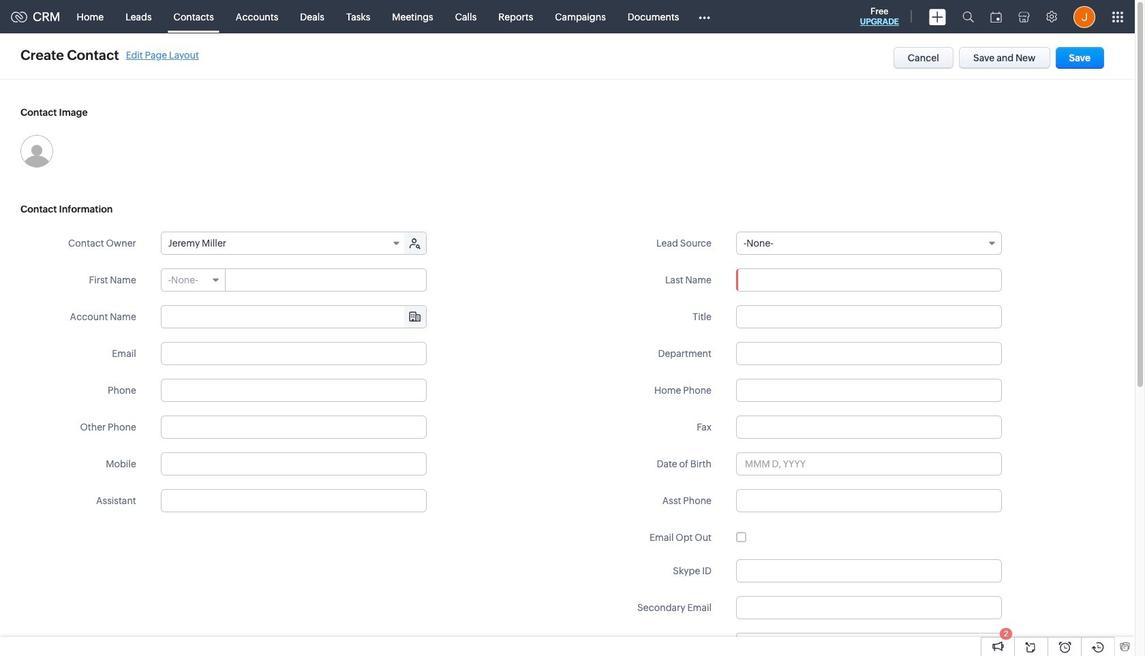 Task type: describe. For each thing, give the bounding box(es) containing it.
search image
[[963, 11, 975, 23]]

profile image
[[1074, 6, 1096, 28]]

profile element
[[1066, 0, 1104, 33]]

calendar image
[[991, 11, 1003, 22]]

create menu element
[[921, 0, 955, 33]]



Task type: locate. For each thing, give the bounding box(es) containing it.
image image
[[20, 135, 53, 168]]

MMM D, YYYY text field
[[737, 453, 1003, 476]]

search element
[[955, 0, 983, 33]]

None text field
[[737, 269, 1003, 292], [161, 379, 427, 402], [161, 416, 427, 439], [737, 416, 1003, 439], [737, 490, 1003, 513], [737, 560, 1003, 583], [737, 597, 1003, 620], [737, 269, 1003, 292], [161, 379, 427, 402], [161, 416, 427, 439], [737, 416, 1003, 439], [737, 490, 1003, 513], [737, 560, 1003, 583], [737, 597, 1003, 620]]

logo image
[[11, 11, 27, 22]]

None text field
[[226, 269, 426, 291], [737, 306, 1003, 329], [161, 342, 427, 366], [737, 342, 1003, 366], [737, 379, 1003, 402], [161, 453, 427, 476], [161, 490, 427, 513], [755, 634, 1002, 656], [226, 269, 426, 291], [737, 306, 1003, 329], [161, 342, 427, 366], [737, 342, 1003, 366], [737, 379, 1003, 402], [161, 453, 427, 476], [161, 490, 427, 513], [755, 634, 1002, 656]]

create menu image
[[930, 9, 947, 25]]

Other Modules field
[[691, 6, 720, 28]]

None field
[[737, 232, 1003, 255], [161, 233, 406, 254], [161, 269, 226, 291], [737, 232, 1003, 255], [161, 233, 406, 254], [161, 269, 226, 291]]



Task type: vqa. For each thing, say whether or not it's contained in the screenshot.
the Create Menu "element"
yes



